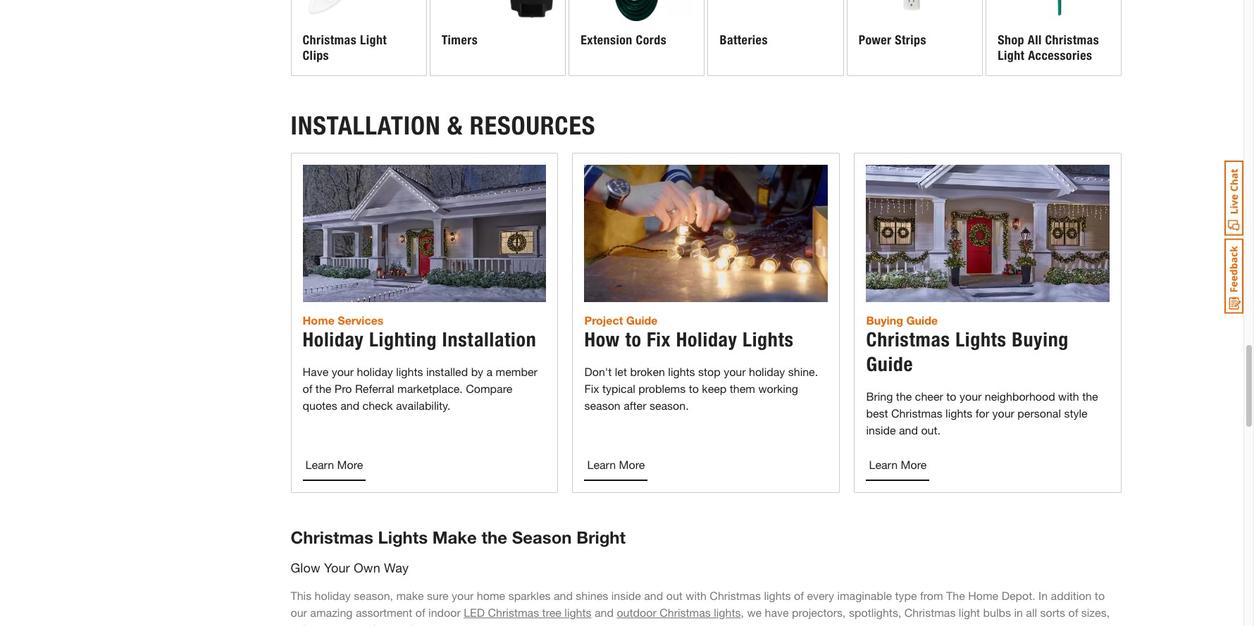 Task type: describe. For each thing, give the bounding box(es) containing it.
inside inside this holiday season, make sure your home sparkles and shines inside and out with christmas lights of every imaginable type from the home depot. in addition to our amazing assortment of indoor
[[612, 589, 641, 603]]

lights inside bring the cheer to your neighborhood with the best christmas lights for your personal style inside and out.
[[946, 407, 973, 420]]

holiday inside project guide how to fix holiday lights
[[677, 328, 738, 352]]

lights inside don't let broken lights stop your holiday shine. fix typical problems to keep them working season after season.
[[669, 365, 696, 378]]

the up style
[[1083, 390, 1099, 403]]

0 horizontal spatial lights
[[378, 528, 428, 548]]

shines
[[576, 589, 609, 603]]

learn more for how to fix holiday lights
[[588, 458, 645, 471]]

more.
[[416, 623, 445, 627]]

your right 'for'
[[993, 407, 1015, 420]]

,
[[741, 606, 744, 619]]

christmas inside bring the cheer to your neighborhood with the best christmas lights for your personal style inside and out.
[[892, 407, 943, 420]]

glow your own way
[[291, 560, 409, 576]]

neighborhood
[[985, 390, 1056, 403]]

clips
[[303, 48, 329, 64]]

them
[[730, 382, 756, 395]]

more for how
[[619, 458, 645, 471]]

bulbs
[[984, 606, 1012, 619]]

and up tree
[[554, 589, 573, 603]]

referral
[[355, 382, 395, 395]]

glow
[[291, 560, 321, 576]]

every
[[808, 589, 835, 603]]

your up 'for'
[[960, 390, 982, 403]]

this
[[291, 589, 312, 603]]

this holiday season, make sure your home sparkles and shines inside and out with christmas lights of every imaginable type from the home depot. in addition to our amazing assortment of indoor
[[291, 589, 1109, 619]]

imaginable
[[838, 589, 893, 603]]

image for christmas lights buying guide image
[[867, 165, 1111, 302]]

colors,
[[291, 623, 325, 627]]

out
[[667, 589, 683, 603]]

in
[[1015, 606, 1024, 619]]

best
[[867, 407, 889, 420]]

season,
[[354, 589, 393, 603]]

working
[[759, 382, 799, 395]]

1 horizontal spatial buying
[[1013, 328, 1070, 352]]

light
[[959, 606, 981, 619]]

more for holiday
[[337, 458, 363, 471]]

holiday inside home services holiday lighting installation
[[303, 328, 364, 352]]

to inside don't let broken lights stop your holiday shine. fix typical problems to keep them working season after season.
[[689, 382, 699, 395]]

have
[[765, 606, 789, 619]]

christmas down sparkles
[[488, 606, 539, 619]]

holiday inside this holiday season, make sure your home sparkles and shines inside and out with christmas lights of every imaginable type from the home depot. in addition to our amazing assortment of indoor
[[315, 589, 351, 603]]

project
[[585, 313, 623, 327]]

christmas inside 'christmas light clips'
[[303, 32, 357, 48]]

tree
[[543, 606, 562, 619]]

of inside , we have projectors, spotlights, christmas light bulbs in all sorts of sizes, colors, accessories, and more.
[[1069, 606, 1079, 619]]

learn more for holiday lighting installation
[[306, 458, 363, 471]]

power strips link
[[848, 0, 983, 75]]

all
[[1027, 606, 1038, 619]]

don't
[[585, 365, 612, 378]]

christmas inside , we have projectors, spotlights, christmas light bulbs in all sorts of sizes, colors, accessories, and more.
[[905, 606, 956, 619]]

our
[[291, 606, 307, 619]]

learn for how to fix holiday lights
[[588, 458, 616, 471]]

after
[[624, 399, 647, 412]]

0 horizontal spatial installation
[[291, 111, 441, 141]]

have
[[303, 365, 329, 378]]

the right bring
[[897, 390, 913, 403]]

more for christmas
[[901, 458, 927, 471]]

of up more. at bottom left
[[416, 606, 426, 619]]

shop all christmas light accessories
[[998, 32, 1100, 64]]

learn more for christmas lights buying guide
[[870, 458, 927, 471]]

addition
[[1052, 589, 1092, 603]]

and inside have your holiday lights installed by a member of the pro referral marketplace. compare quotes and check availability.
[[341, 399, 360, 412]]

inside inside bring the cheer to your neighborhood with the best christmas lights for your personal style inside and out.
[[867, 423, 897, 437]]

outdoor christmas lights link
[[617, 606, 741, 619]]

depot.
[[1002, 589, 1036, 603]]

compare
[[466, 382, 513, 395]]

lights inside this holiday season, make sure your home sparkles and shines inside and out with christmas lights of every imaginable type from the home depot. in addition to our amazing assortment of indoor
[[765, 589, 791, 603]]

of inside have your holiday lights installed by a member of the pro referral marketplace. compare quotes and check availability.
[[303, 382, 313, 395]]

project guide how to fix holiday lights
[[585, 313, 794, 352]]

image for shop all christmas light accessories image
[[998, 0, 1111, 21]]

image for extension cords image
[[581, 0, 693, 21]]

in
[[1039, 589, 1048, 603]]

assortment
[[356, 606, 413, 619]]

christmas inside this holiday season, make sure your home sparkles and shines inside and out with christmas lights of every imaginable type from the home depot. in addition to our amazing assortment of indoor
[[710, 589, 761, 603]]

installation inside home services holiday lighting installation
[[442, 328, 537, 352]]

installed
[[426, 365, 468, 378]]

, we have projectors, spotlights, christmas light bulbs in all sorts of sizes, colors, accessories, and more.
[[291, 606, 1114, 627]]

how
[[585, 328, 620, 352]]

your inside this holiday season, make sure your home sparkles and shines inside and out with christmas lights of every imaginable type from the home depot. in addition to our amazing assortment of indoor
[[452, 589, 474, 603]]

bright
[[577, 528, 626, 548]]

feedback link image
[[1225, 238, 1244, 314]]

your inside don't let broken lights stop your holiday shine. fix typical problems to keep them working season after season.
[[724, 365, 746, 378]]

type
[[896, 589, 918, 603]]

by
[[471, 365, 484, 378]]

the inside have your holiday lights installed by a member of the pro referral marketplace. compare quotes and check availability.
[[316, 382, 332, 395]]

lights inside project guide how to fix holiday lights
[[743, 328, 794, 352]]

and left out
[[645, 589, 664, 603]]

shop all christmas light accessories link
[[987, 0, 1122, 75]]

shop
[[998, 32, 1025, 48]]

bring the cheer to your neighborhood with the best christmas lights for your personal style inside and out.
[[867, 390, 1099, 437]]

your inside have your holiday lights installed by a member of the pro referral marketplace. compare quotes and check availability.
[[332, 365, 354, 378]]

lights left 'we'
[[714, 606, 741, 619]]

marketplace.
[[398, 382, 463, 395]]

batteries
[[720, 32, 768, 48]]

availability.
[[396, 399, 451, 412]]

extension
[[581, 32, 633, 48]]

way
[[384, 560, 409, 576]]

lights down shines
[[565, 606, 592, 619]]

christmas down out
[[660, 606, 711, 619]]

personal
[[1018, 407, 1062, 420]]

buying guide christmas lights buying guide
[[867, 313, 1070, 376]]

home services holiday lighting installation
[[303, 313, 537, 352]]

season.
[[650, 399, 689, 412]]

season
[[512, 528, 572, 548]]

lights inside have your holiday lights installed by a member of the pro referral marketplace. compare quotes and check availability.
[[396, 365, 423, 378]]

all
[[1028, 32, 1043, 48]]

learn more link for how to fix holiday lights
[[585, 450, 648, 481]]

christmas inside shop all christmas light accessories
[[1046, 32, 1100, 48]]

power strips
[[859, 32, 927, 48]]

guide for to
[[627, 313, 658, 327]]

accessories
[[1029, 48, 1093, 64]]

led
[[464, 606, 485, 619]]

stop
[[699, 365, 721, 378]]

christmas light clips
[[303, 32, 387, 64]]

fix inside project guide how to fix holiday lights
[[647, 328, 671, 352]]



Task type: vqa. For each thing, say whether or not it's contained in the screenshot.
the topmost Most
no



Task type: locate. For each thing, give the bounding box(es) containing it.
make
[[397, 589, 424, 603]]

2 horizontal spatial more
[[901, 458, 927, 471]]

style
[[1065, 407, 1088, 420]]

learn more link down season
[[585, 450, 648, 481]]

1 vertical spatial inside
[[612, 589, 641, 603]]

extension cords
[[581, 32, 667, 48]]

christmas up cheer
[[867, 328, 951, 352]]

learn more
[[306, 458, 363, 471], [588, 458, 645, 471], [870, 458, 927, 471]]

holiday down services
[[303, 328, 364, 352]]

and down assortment
[[394, 623, 413, 627]]

the up quotes
[[316, 382, 332, 395]]

to up sizes,
[[1095, 589, 1106, 603]]

light
[[360, 32, 387, 48], [998, 48, 1025, 64]]

indoor
[[429, 606, 461, 619]]

guide for lights
[[907, 313, 938, 327]]

and inside , we have projectors, spotlights, christmas light bulbs in all sorts of sizes, colors, accessories, and more.
[[394, 623, 413, 627]]

learn more down season
[[588, 458, 645, 471]]

1 learn more from the left
[[306, 458, 363, 471]]

image for how to fix holiday lights image
[[585, 165, 829, 302]]

holiday up working
[[749, 365, 786, 378]]

3 learn more link from the left
[[867, 450, 930, 481]]

and inside bring the cheer to your neighborhood with the best christmas lights for your personal style inside and out.
[[900, 423, 919, 437]]

1 vertical spatial buying
[[1013, 328, 1070, 352]]

extension cords link
[[570, 0, 705, 75]]

learn down season
[[588, 458, 616, 471]]

inside up outdoor
[[612, 589, 641, 603]]

to
[[626, 328, 642, 352], [689, 382, 699, 395], [947, 390, 957, 403], [1095, 589, 1106, 603]]

home up bulbs
[[969, 589, 999, 603]]

home left services
[[303, 313, 335, 327]]

lights
[[743, 328, 794, 352], [956, 328, 1007, 352], [378, 528, 428, 548]]

projectors,
[[793, 606, 846, 619]]

2 horizontal spatial learn more
[[870, 458, 927, 471]]

with inside bring the cheer to your neighborhood with the best christmas lights for your personal style inside and out.
[[1059, 390, 1080, 403]]

0 horizontal spatial learn more
[[306, 458, 363, 471]]

1 vertical spatial home
[[969, 589, 999, 603]]

your
[[332, 365, 354, 378], [724, 365, 746, 378], [960, 390, 982, 403], [993, 407, 1015, 420], [452, 589, 474, 603]]

to right how
[[626, 328, 642, 352]]

to inside this holiday season, make sure your home sparkles and shines inside and out with christmas lights of every imaginable type from the home depot. in addition to our amazing assortment of indoor
[[1095, 589, 1106, 603]]

season
[[585, 399, 621, 412]]

&
[[448, 111, 463, 141]]

learn more down quotes
[[306, 458, 363, 471]]

and down pro
[[341, 399, 360, 412]]

1 horizontal spatial with
[[1059, 390, 1080, 403]]

to right cheer
[[947, 390, 957, 403]]

christmas up accessories
[[1046, 32, 1100, 48]]

holiday up amazing
[[315, 589, 351, 603]]

2 horizontal spatial lights
[[956, 328, 1007, 352]]

led christmas tree lights link
[[464, 606, 592, 619]]

outdoor
[[617, 606, 657, 619]]

1 learn from the left
[[306, 458, 334, 471]]

with inside this holiday season, make sure your home sparkles and shines inside and out with christmas lights of every imaginable type from the home depot. in addition to our amazing assortment of indoor
[[686, 589, 707, 603]]

lighting
[[369, 328, 437, 352]]

0 horizontal spatial inside
[[612, 589, 641, 603]]

christmas up ,
[[710, 589, 761, 603]]

your up led
[[452, 589, 474, 603]]

of left every
[[795, 589, 804, 603]]

guide inside project guide how to fix holiday lights
[[627, 313, 658, 327]]

3 learn more from the left
[[870, 458, 927, 471]]

timers link
[[431, 0, 566, 75]]

2 horizontal spatial holiday
[[749, 365, 786, 378]]

0 vertical spatial fix
[[647, 328, 671, 352]]

out.
[[922, 423, 941, 437]]

1 horizontal spatial holiday
[[357, 365, 393, 378]]

image for christmas light clips image
[[303, 0, 415, 21]]

0 horizontal spatial fix
[[585, 382, 600, 395]]

1 horizontal spatial inside
[[867, 423, 897, 437]]

christmas lights make the season bright
[[291, 528, 626, 548]]

christmas inside buying guide christmas lights buying guide
[[867, 328, 951, 352]]

1 horizontal spatial learn more
[[588, 458, 645, 471]]

lights up "shine."
[[743, 328, 794, 352]]

resources
[[470, 111, 596, 141]]

0 horizontal spatial with
[[686, 589, 707, 603]]

quotes
[[303, 399, 338, 412]]

2 learn more link from the left
[[585, 450, 648, 481]]

and
[[341, 399, 360, 412], [900, 423, 919, 437], [554, 589, 573, 603], [645, 589, 664, 603], [595, 606, 614, 619], [394, 623, 413, 627]]

2 horizontal spatial learn
[[870, 458, 898, 471]]

batteries link
[[709, 0, 844, 75]]

1 horizontal spatial holiday
[[677, 328, 738, 352]]

installation
[[291, 111, 441, 141], [442, 328, 537, 352]]

more down 'check'
[[337, 458, 363, 471]]

with up style
[[1059, 390, 1080, 403]]

fix
[[647, 328, 671, 352], [585, 382, 600, 395]]

to inside project guide how to fix holiday lights
[[626, 328, 642, 352]]

1 horizontal spatial light
[[998, 48, 1025, 64]]

0 horizontal spatial holiday
[[303, 328, 364, 352]]

light down 'image for christmas light clips'
[[360, 32, 387, 48]]

sizes,
[[1082, 606, 1110, 619]]

more down out.
[[901, 458, 927, 471]]

typical
[[603, 382, 636, 395]]

don't let broken lights stop your holiday shine. fix typical problems to keep them working season after season.
[[585, 365, 819, 412]]

let
[[615, 365, 627, 378]]

own
[[354, 560, 381, 576]]

power
[[859, 32, 892, 48]]

1 vertical spatial with
[[686, 589, 707, 603]]

live chat image
[[1225, 161, 1244, 236]]

0 horizontal spatial more
[[337, 458, 363, 471]]

fix down 'don't'
[[585, 382, 600, 395]]

strips
[[896, 32, 927, 48]]

0 vertical spatial inside
[[867, 423, 897, 437]]

1 learn more link from the left
[[303, 450, 366, 481]]

to left keep
[[689, 382, 699, 395]]

check
[[363, 399, 393, 412]]

image for timers image
[[442, 0, 554, 21]]

image for power strips image
[[859, 0, 972, 21]]

sure
[[427, 589, 449, 603]]

home inside home services holiday lighting installation
[[303, 313, 335, 327]]

with up , we have projectors, spotlights, christmas light bulbs in all sorts of sizes, colors, accessories, and more.
[[686, 589, 707, 603]]

keep
[[702, 382, 727, 395]]

3 more from the left
[[901, 458, 927, 471]]

bring
[[867, 390, 894, 403]]

light down shop on the right of page
[[998, 48, 1025, 64]]

christmas up clips
[[303, 32, 357, 48]]

0 vertical spatial with
[[1059, 390, 1080, 403]]

of down have
[[303, 382, 313, 395]]

christmas light clips link
[[292, 0, 426, 75]]

amazing
[[310, 606, 353, 619]]

0 horizontal spatial home
[[303, 313, 335, 327]]

learn more link down quotes
[[303, 450, 366, 481]]

holiday
[[303, 328, 364, 352], [677, 328, 738, 352]]

0 horizontal spatial buying
[[867, 313, 904, 327]]

1 horizontal spatial fix
[[647, 328, 671, 352]]

fix inside don't let broken lights stop your holiday shine. fix typical problems to keep them working season after season.
[[585, 382, 600, 395]]

0 horizontal spatial learn more link
[[303, 450, 366, 481]]

christmas down from
[[905, 606, 956, 619]]

learn more link down out.
[[867, 450, 930, 481]]

inside down best
[[867, 423, 897, 437]]

0 vertical spatial buying
[[867, 313, 904, 327]]

more
[[337, 458, 363, 471], [619, 458, 645, 471], [901, 458, 927, 471]]

1 horizontal spatial learn more link
[[585, 450, 648, 481]]

accessories,
[[328, 623, 391, 627]]

1 horizontal spatial home
[[969, 589, 999, 603]]

1 vertical spatial light
[[998, 48, 1025, 64]]

light inside 'christmas light clips'
[[360, 32, 387, 48]]

installation & resources
[[291, 111, 596, 141]]

lights up problems
[[669, 365, 696, 378]]

learn for holiday lighting installation
[[306, 458, 334, 471]]

2 learn more from the left
[[588, 458, 645, 471]]

the
[[947, 589, 966, 603]]

lights up marketplace.
[[396, 365, 423, 378]]

image for holiday lighting installation image
[[303, 165, 547, 302]]

learn down best
[[870, 458, 898, 471]]

learn more link for christmas lights buying guide
[[867, 450, 930, 481]]

fix up "broken"
[[647, 328, 671, 352]]

a
[[487, 365, 493, 378]]

have your holiday lights installed by a member of the pro referral marketplace. compare quotes and check availability.
[[303, 365, 538, 412]]

christmas
[[303, 32, 357, 48], [1046, 32, 1100, 48], [867, 328, 951, 352], [892, 407, 943, 420], [291, 528, 374, 548], [710, 589, 761, 603], [488, 606, 539, 619], [660, 606, 711, 619], [905, 606, 956, 619]]

0 horizontal spatial learn
[[306, 458, 334, 471]]

1 more from the left
[[337, 458, 363, 471]]

and left out.
[[900, 423, 919, 437]]

0 vertical spatial light
[[360, 32, 387, 48]]

0 vertical spatial home
[[303, 313, 335, 327]]

holiday
[[357, 365, 393, 378], [749, 365, 786, 378], [315, 589, 351, 603]]

learn for christmas lights buying guide
[[870, 458, 898, 471]]

sorts
[[1041, 606, 1066, 619]]

member
[[496, 365, 538, 378]]

1 vertical spatial installation
[[442, 328, 537, 352]]

0 horizontal spatial light
[[360, 32, 387, 48]]

1 horizontal spatial lights
[[743, 328, 794, 352]]

the
[[316, 382, 332, 395], [897, 390, 913, 403], [1083, 390, 1099, 403], [482, 528, 508, 548]]

lights left 'for'
[[946, 407, 973, 420]]

problems
[[639, 382, 686, 395]]

holiday inside have your holiday lights installed by a member of the pro referral marketplace. compare quotes and check availability.
[[357, 365, 393, 378]]

timers
[[442, 32, 478, 48]]

2 learn from the left
[[588, 458, 616, 471]]

led christmas tree lights and outdoor christmas lights
[[464, 606, 741, 619]]

holiday inside don't let broken lights stop your holiday shine. fix typical problems to keep them working season after season.
[[749, 365, 786, 378]]

christmas up your
[[291, 528, 374, 548]]

1 horizontal spatial installation
[[442, 328, 537, 352]]

christmas down cheer
[[892, 407, 943, 420]]

1 holiday from the left
[[303, 328, 364, 352]]

spotlights,
[[850, 606, 902, 619]]

your
[[324, 560, 350, 576]]

your up pro
[[332, 365, 354, 378]]

learn more down out.
[[870, 458, 927, 471]]

1 horizontal spatial learn
[[588, 458, 616, 471]]

the right make
[[482, 528, 508, 548]]

learn more link for holiday lighting installation
[[303, 450, 366, 481]]

home
[[477, 589, 506, 603]]

3 learn from the left
[[870, 458, 898, 471]]

lights up 'neighborhood'
[[956, 328, 1007, 352]]

lights up "have"
[[765, 589, 791, 603]]

your up them
[[724, 365, 746, 378]]

shine.
[[789, 365, 819, 378]]

more down after
[[619, 458, 645, 471]]

2 more from the left
[[619, 458, 645, 471]]

broken
[[631, 365, 665, 378]]

2 horizontal spatial learn more link
[[867, 450, 930, 481]]

cheer
[[916, 390, 944, 403]]

1 vertical spatial fix
[[585, 382, 600, 395]]

0 vertical spatial installation
[[291, 111, 441, 141]]

learn down quotes
[[306, 458, 334, 471]]

light inside shop all christmas light accessories
[[998, 48, 1025, 64]]

of down the addition
[[1069, 606, 1079, 619]]

lights inside buying guide christmas lights buying guide
[[956, 328, 1007, 352]]

0 horizontal spatial holiday
[[315, 589, 351, 603]]

1 horizontal spatial more
[[619, 458, 645, 471]]

2 holiday from the left
[[677, 328, 738, 352]]

holiday up stop
[[677, 328, 738, 352]]

lights up way
[[378, 528, 428, 548]]

learn
[[306, 458, 334, 471], [588, 458, 616, 471], [870, 458, 898, 471]]

home inside this holiday season, make sure your home sparkles and shines inside and out with christmas lights of every imaginable type from the home depot. in addition to our amazing assortment of indoor
[[969, 589, 999, 603]]

to inside bring the cheer to your neighborhood with the best christmas lights for your personal style inside and out.
[[947, 390, 957, 403]]

and down shines
[[595, 606, 614, 619]]

holiday up referral
[[357, 365, 393, 378]]

we
[[748, 606, 762, 619]]

pro
[[335, 382, 352, 395]]



